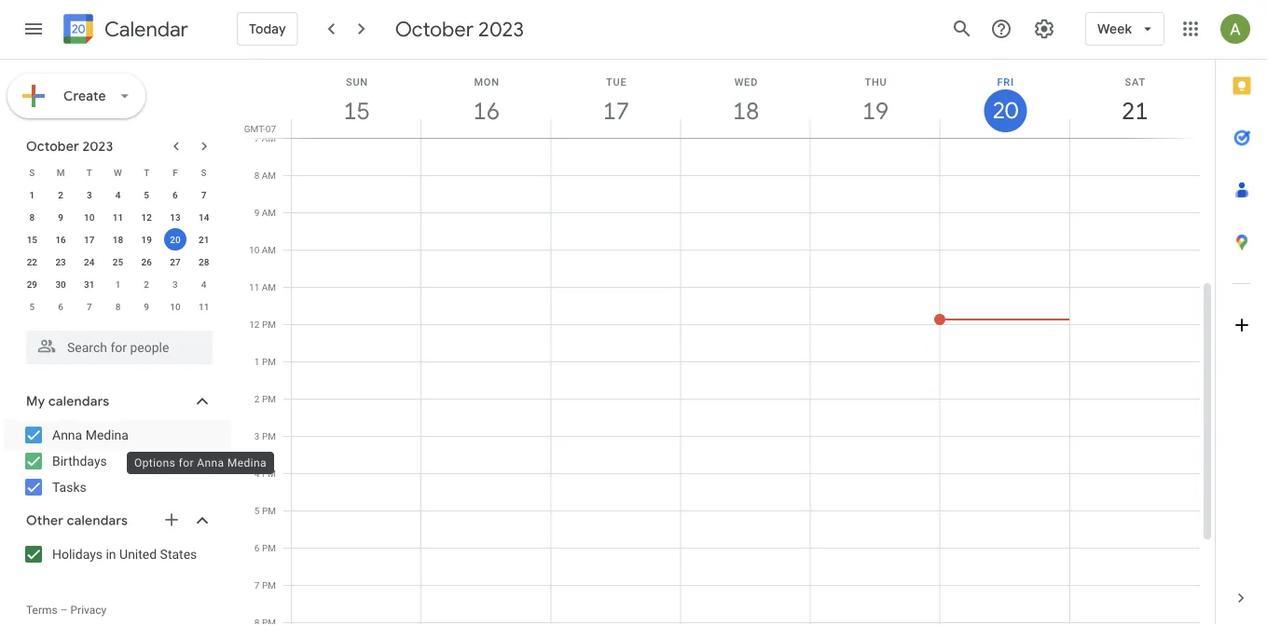 Task type: locate. For each thing, give the bounding box(es) containing it.
sun
[[346, 76, 368, 88]]

1 vertical spatial 2
[[144, 279, 149, 290]]

12 inside 'row group'
[[141, 212, 152, 223]]

2 horizontal spatial 1
[[254, 356, 260, 367]]

9
[[254, 207, 259, 218], [58, 212, 63, 223], [144, 301, 149, 312]]

october up 16 column header
[[395, 16, 474, 42]]

7 down '31' element in the top left of the page
[[87, 301, 92, 312]]

s right f
[[201, 167, 207, 178]]

19 up 26
[[141, 234, 152, 245]]

1 horizontal spatial 9
[[144, 301, 149, 312]]

10 for 10 element
[[84, 212, 95, 223]]

4 for 4 pm
[[254, 468, 260, 479]]

6 pm from the top
[[262, 505, 276, 517]]

1 horizontal spatial 12
[[249, 319, 260, 330]]

0 horizontal spatial 8
[[29, 212, 35, 223]]

october
[[395, 16, 474, 42], [26, 138, 79, 155]]

0 horizontal spatial 5
[[29, 301, 35, 312]]

20 down fri
[[992, 96, 1017, 125]]

november 8 element
[[107, 296, 129, 318]]

2 horizontal spatial 10
[[249, 244, 260, 256]]

8 down 'november 1' element
[[115, 301, 121, 312]]

16 down mon
[[472, 96, 499, 126]]

1 horizontal spatial 11
[[199, 301, 209, 312]]

0 vertical spatial 18
[[731, 96, 758, 126]]

t left f
[[144, 167, 149, 178]]

1 vertical spatial 20
[[170, 234, 181, 245]]

am down the 8 am
[[262, 207, 276, 218]]

4 inside grid
[[254, 468, 260, 479]]

1 vertical spatial 21
[[199, 234, 209, 245]]

pm up 7 pm
[[262, 543, 276, 554]]

row containing s
[[18, 161, 218, 184]]

10 up "17" element on the left of the page
[[84, 212, 95, 223]]

18
[[731, 96, 758, 126], [113, 234, 123, 245]]

1 horizontal spatial 16
[[472, 96, 499, 126]]

2023 down create
[[82, 138, 113, 155]]

20 link
[[984, 90, 1027, 132]]

pm for 6 pm
[[262, 543, 276, 554]]

0 horizontal spatial 17
[[84, 234, 95, 245]]

for
[[179, 457, 194, 470]]

anna medina
[[52, 428, 129, 443]]

5 up 12 element
[[144, 189, 149, 201]]

4 pm from the top
[[262, 431, 276, 442]]

3 am from the top
[[262, 207, 276, 218]]

am
[[262, 132, 276, 144], [262, 170, 276, 181], [262, 207, 276, 218], [262, 244, 276, 256], [262, 282, 276, 293]]

–
[[60, 604, 68, 617]]

am down 9 am
[[262, 244, 276, 256]]

3 down 27 element
[[173, 279, 178, 290]]

15
[[342, 96, 369, 126], [27, 234, 37, 245]]

2 vertical spatial 4
[[254, 468, 260, 479]]

1 horizontal spatial 17
[[602, 96, 628, 126]]

create button
[[7, 74, 145, 118]]

1 vertical spatial 5
[[29, 301, 35, 312]]

20
[[992, 96, 1017, 125], [170, 234, 181, 245]]

row
[[18, 161, 218, 184], [18, 184, 218, 206], [18, 206, 218, 228], [18, 228, 218, 251], [18, 251, 218, 273], [18, 273, 218, 296], [18, 296, 218, 318]]

1 horizontal spatial 18
[[731, 96, 758, 126]]

0 vertical spatial 12
[[141, 212, 152, 223]]

10 am
[[249, 244, 276, 256]]

1 pm from the top
[[262, 319, 276, 330]]

5 am from the top
[[262, 282, 276, 293]]

16 inside october 2023 grid
[[55, 234, 66, 245]]

row group
[[18, 184, 218, 318]]

pm for 3 pm
[[262, 431, 276, 442]]

19 down thu
[[861, 96, 888, 126]]

3 up 10 element
[[87, 189, 92, 201]]

t right m at the left of the page
[[86, 167, 92, 178]]

18 down wed
[[731, 96, 758, 126]]

1 horizontal spatial 3
[[173, 279, 178, 290]]

add other calendars image
[[162, 511, 181, 530]]

0 vertical spatial 2023
[[478, 16, 524, 42]]

16 link
[[465, 90, 508, 132]]

0 vertical spatial medina
[[85, 428, 129, 443]]

week button
[[1086, 7, 1165, 51]]

27
[[170, 256, 181, 268]]

2 pm from the top
[[262, 356, 276, 367]]

1 vertical spatial 16
[[55, 234, 66, 245]]

am up the 8 am
[[262, 132, 276, 144]]

13
[[170, 212, 181, 223]]

5 pm from the top
[[262, 468, 276, 479]]

calendars up "in"
[[67, 513, 128, 530]]

2 row from the top
[[18, 184, 218, 206]]

medina down 3 pm
[[227, 457, 267, 470]]

calendar
[[104, 16, 188, 42]]

2 horizontal spatial 8
[[254, 170, 259, 181]]

1 vertical spatial october 2023
[[26, 138, 113, 155]]

2 for november 2 element
[[144, 279, 149, 290]]

pm for 2 pm
[[262, 394, 276, 405]]

3 down 2 pm
[[254, 431, 260, 442]]

calendars up the anna medina in the bottom of the page
[[48, 394, 109, 410]]

9 for the 'november 9' element
[[144, 301, 149, 312]]

1 vertical spatial calendars
[[67, 513, 128, 530]]

1 horizontal spatial october
[[395, 16, 474, 42]]

tasks
[[52, 480, 86, 495]]

8 down the 7 am
[[254, 170, 259, 181]]

0 vertical spatial 17
[[602, 96, 628, 126]]

10 up 11 am in the top left of the page
[[249, 244, 260, 256]]

am for 7 am
[[262, 132, 276, 144]]

7 left the 07
[[254, 132, 259, 144]]

settings menu image
[[1033, 18, 1056, 40]]

19
[[861, 96, 888, 126], [141, 234, 152, 245]]

6 up 7 pm
[[254, 543, 260, 554]]

october 2023
[[395, 16, 524, 42], [26, 138, 113, 155]]

5
[[144, 189, 149, 201], [29, 301, 35, 312], [254, 505, 260, 517]]

2 horizontal spatial 4
[[254, 468, 260, 479]]

1 down 12 pm
[[254, 356, 260, 367]]

row containing 22
[[18, 251, 218, 273]]

0 vertical spatial 8
[[254, 170, 259, 181]]

8 pm from the top
[[262, 580, 276, 591]]

17 element
[[78, 228, 101, 251]]

november 3 element
[[164, 273, 186, 296]]

1 vertical spatial 2023
[[82, 138, 113, 155]]

pm for 7 pm
[[262, 580, 276, 591]]

1 vertical spatial 12
[[249, 319, 260, 330]]

w
[[114, 167, 122, 178]]

1
[[29, 189, 35, 201], [115, 279, 121, 290], [254, 356, 260, 367]]

anna medina list item
[[4, 421, 231, 450]]

7 for 7 am
[[254, 132, 259, 144]]

1 up 'november 8' element
[[115, 279, 121, 290]]

16 element
[[49, 228, 72, 251]]

1 horizontal spatial 2
[[144, 279, 149, 290]]

5 up the 6 pm
[[254, 505, 260, 517]]

7 row from the top
[[18, 296, 218, 318]]

fri
[[997, 76, 1015, 88]]

am up 12 pm
[[262, 282, 276, 293]]

21 up 28
[[199, 234, 209, 245]]

2023
[[478, 16, 524, 42], [82, 138, 113, 155]]

1 vertical spatial 6
[[58, 301, 63, 312]]

1 for 1 pm
[[254, 356, 260, 367]]

calendars for my calendars
[[48, 394, 109, 410]]

12 up 19 element
[[141, 212, 152, 223]]

17 up the 24
[[84, 234, 95, 245]]

1 up 15 'element'
[[29, 189, 35, 201]]

october 2023 up m at the left of the page
[[26, 138, 113, 155]]

10
[[84, 212, 95, 223], [249, 244, 260, 256], [170, 301, 181, 312]]

4 up 5 pm
[[254, 468, 260, 479]]

9 up 16 element
[[58, 212, 63, 223]]

10 down november 3 element
[[170, 301, 181, 312]]

11 down november 4 element
[[199, 301, 209, 312]]

1 am from the top
[[262, 132, 276, 144]]

12 down 11 am in the top left of the page
[[249, 319, 260, 330]]

f
[[173, 167, 178, 178]]

11
[[113, 212, 123, 223], [249, 282, 260, 293], [199, 301, 209, 312]]

19 column header
[[810, 60, 941, 138]]

my calendars list
[[4, 421, 231, 503]]

0 vertical spatial 16
[[472, 96, 499, 126]]

november 1 element
[[107, 273, 129, 296]]

pm up 2 pm
[[262, 356, 276, 367]]

october 2023 up mon
[[395, 16, 524, 42]]

0 horizontal spatial 9
[[58, 212, 63, 223]]

4 up "november 11" element
[[201, 279, 207, 290]]

0 horizontal spatial s
[[29, 167, 35, 178]]

1 s from the left
[[29, 167, 35, 178]]

17 inside 'row group'
[[84, 234, 95, 245]]

7 pm from the top
[[262, 543, 276, 554]]

2 horizontal spatial 9
[[254, 207, 259, 218]]

s
[[29, 167, 35, 178], [201, 167, 207, 178]]

4 am from the top
[[262, 244, 276, 256]]

1 horizontal spatial 2023
[[478, 16, 524, 42]]

31
[[84, 279, 95, 290]]

0 horizontal spatial 11
[[113, 212, 123, 223]]

pm down 1 pm at the left of page
[[262, 394, 276, 405]]

1 horizontal spatial 21
[[1121, 96, 1147, 126]]

today
[[249, 21, 286, 37]]

17 down 'tue'
[[602, 96, 628, 126]]

october 2023 grid
[[18, 161, 218, 318]]

0 horizontal spatial 19
[[141, 234, 152, 245]]

5 inside grid
[[254, 505, 260, 517]]

7 am
[[254, 132, 276, 144]]

11 inside 'element'
[[113, 212, 123, 223]]

1 horizontal spatial 20
[[992, 96, 1017, 125]]

2 down 26 element at the top left
[[144, 279, 149, 290]]

29
[[27, 279, 37, 290]]

7 inside november 7 element
[[87, 301, 92, 312]]

1 row from the top
[[18, 161, 218, 184]]

pm for 12 pm
[[262, 319, 276, 330]]

terms link
[[26, 604, 58, 617]]

21 column header
[[1070, 60, 1200, 138]]

31 element
[[78, 273, 101, 296]]

16 inside mon 16
[[472, 96, 499, 126]]

2 vertical spatial 6
[[254, 543, 260, 554]]

1 vertical spatial 4
[[201, 279, 207, 290]]

2 vertical spatial 11
[[199, 301, 209, 312]]

0 horizontal spatial 20
[[170, 234, 181, 245]]

0 vertical spatial 1
[[29, 189, 35, 201]]

7
[[254, 132, 259, 144], [201, 189, 207, 201], [87, 301, 92, 312], [254, 580, 260, 591]]

23
[[55, 256, 66, 268]]

6 row from the top
[[18, 273, 218, 296]]

options
[[134, 457, 176, 470]]

0 vertical spatial 5
[[144, 189, 149, 201]]

1 vertical spatial 8
[[29, 212, 35, 223]]

november 2 element
[[135, 273, 158, 296]]

2 vertical spatial 1
[[254, 356, 260, 367]]

fri 20
[[992, 76, 1017, 125]]

11 up 18 element
[[113, 212, 123, 223]]

1 vertical spatial 10
[[249, 244, 260, 256]]

1 horizontal spatial anna
[[197, 457, 224, 470]]

0 vertical spatial 19
[[861, 96, 888, 126]]

6 down f
[[173, 189, 178, 201]]

5 row from the top
[[18, 251, 218, 273]]

sat
[[1125, 76, 1146, 88]]

2 down 1 pm at the left of page
[[254, 394, 260, 405]]

pm down 4 pm
[[262, 505, 276, 517]]

pm for 1 pm
[[262, 356, 276, 367]]

15 down sun
[[342, 96, 369, 126]]

21 element
[[193, 228, 215, 251]]

am up 9 am
[[262, 170, 276, 181]]

8 up 15 'element'
[[29, 212, 35, 223]]

anna right for
[[197, 457, 224, 470]]

0 horizontal spatial 16
[[55, 234, 66, 245]]

12
[[141, 212, 152, 223], [249, 319, 260, 330]]

1 vertical spatial medina
[[227, 457, 267, 470]]

november 5 element
[[21, 296, 43, 318]]

wed
[[735, 76, 758, 88]]

1 for 'november 1' element
[[115, 279, 121, 290]]

Search for people text field
[[37, 331, 201, 365]]

2 t from the left
[[144, 167, 149, 178]]

medina down my calendars dropdown button
[[85, 428, 129, 443]]

2 down m at the left of the page
[[58, 189, 63, 201]]

0 horizontal spatial october
[[26, 138, 79, 155]]

21 inside row
[[199, 234, 209, 245]]

0 vertical spatial 3
[[87, 189, 92, 201]]

0 horizontal spatial 18
[[113, 234, 123, 245]]

10 for november 10 element
[[170, 301, 181, 312]]

1 horizontal spatial 4
[[201, 279, 207, 290]]

2 horizontal spatial 11
[[249, 282, 260, 293]]

24
[[84, 256, 95, 268]]

3 for 3 pm
[[254, 431, 260, 442]]

15 link
[[335, 90, 378, 132]]

options for anna medina
[[134, 457, 267, 470]]

my calendars
[[26, 394, 109, 410]]

0 horizontal spatial anna
[[52, 428, 82, 443]]

october up m at the left of the page
[[26, 138, 79, 155]]

s left m at the left of the page
[[29, 167, 35, 178]]

2 horizontal spatial 3
[[254, 431, 260, 442]]

november 10 element
[[164, 296, 186, 318]]

1 vertical spatial 3
[[173, 279, 178, 290]]

0 horizontal spatial 6
[[58, 301, 63, 312]]

am for 11 am
[[262, 282, 276, 293]]

2 horizontal spatial 6
[[254, 543, 260, 554]]

pm up 4 pm
[[262, 431, 276, 442]]

0 horizontal spatial 2
[[58, 189, 63, 201]]

november 6 element
[[49, 296, 72, 318]]

1 vertical spatial 19
[[141, 234, 152, 245]]

4 row from the top
[[18, 228, 218, 251]]

9 down november 2 element
[[144, 301, 149, 312]]

pm up 1 pm at the left of page
[[262, 319, 276, 330]]

4 up 11 'element'
[[115, 189, 121, 201]]

0 vertical spatial 21
[[1121, 96, 1147, 126]]

20 down 13
[[170, 234, 181, 245]]

2 horizontal spatial 5
[[254, 505, 260, 517]]

anna up birthdays
[[52, 428, 82, 443]]

4
[[115, 189, 121, 201], [201, 279, 207, 290], [254, 468, 260, 479]]

2 s from the left
[[201, 167, 207, 178]]

1 vertical spatial 15
[[27, 234, 37, 245]]

anna
[[52, 428, 82, 443], [197, 457, 224, 470]]

25 element
[[107, 251, 129, 273]]

t
[[86, 167, 92, 178], [144, 167, 149, 178]]

1 vertical spatial october
[[26, 138, 79, 155]]

9 up 10 am
[[254, 207, 259, 218]]

18 column header
[[680, 60, 811, 138]]

1 inside grid
[[254, 356, 260, 367]]

1 vertical spatial 18
[[113, 234, 123, 245]]

2 vertical spatial 5
[[254, 505, 260, 517]]

19 inside column header
[[861, 96, 888, 126]]

1 horizontal spatial 1
[[115, 279, 121, 290]]

0 horizontal spatial 10
[[84, 212, 95, 223]]

4 pm
[[254, 468, 276, 479]]

pm up 5 pm
[[262, 468, 276, 479]]

1 horizontal spatial october 2023
[[395, 16, 524, 42]]

pm down the 6 pm
[[262, 580, 276, 591]]

2 am from the top
[[262, 170, 276, 181]]

3 row from the top
[[18, 206, 218, 228]]

16 up 23
[[55, 234, 66, 245]]

1 horizontal spatial 8
[[115, 301, 121, 312]]

18 inside row
[[113, 234, 123, 245]]

16
[[472, 96, 499, 126], [55, 234, 66, 245]]

am for 10 am
[[262, 244, 276, 256]]

8 inside grid
[[254, 170, 259, 181]]

11 down 10 am
[[249, 282, 260, 293]]

30
[[55, 279, 66, 290]]

5 pm
[[254, 505, 276, 517]]

7 down the 6 pm
[[254, 580, 260, 591]]

5 down 29 'element'
[[29, 301, 35, 312]]

2 for 2 pm
[[254, 394, 260, 405]]

0 vertical spatial 15
[[342, 96, 369, 126]]

1 horizontal spatial 10
[[170, 301, 181, 312]]

0 vertical spatial 11
[[113, 212, 123, 223]]

tab list
[[1216, 60, 1267, 573]]

2 vertical spatial 8
[[115, 301, 121, 312]]

15 inside 15 column header
[[342, 96, 369, 126]]

calendar heading
[[101, 16, 188, 42]]

3 pm from the top
[[262, 394, 276, 405]]

2
[[58, 189, 63, 201], [144, 279, 149, 290], [254, 394, 260, 405]]

0 vertical spatial anna
[[52, 428, 82, 443]]

0 vertical spatial 2
[[58, 189, 63, 201]]

1 horizontal spatial 19
[[861, 96, 888, 126]]

pm
[[262, 319, 276, 330], [262, 356, 276, 367], [262, 394, 276, 405], [262, 431, 276, 442], [262, 468, 276, 479], [262, 505, 276, 517], [262, 543, 276, 554], [262, 580, 276, 591]]

1 vertical spatial 11
[[249, 282, 260, 293]]

1 horizontal spatial s
[[201, 167, 207, 178]]

0 horizontal spatial medina
[[85, 428, 129, 443]]

1 horizontal spatial 6
[[173, 189, 178, 201]]

2023 up mon
[[478, 16, 524, 42]]

30 element
[[49, 273, 72, 296]]

1 horizontal spatial 15
[[342, 96, 369, 126]]

pm for 4 pm
[[262, 468, 276, 479]]

2 horizontal spatial 2
[[254, 394, 260, 405]]

0 horizontal spatial 21
[[199, 234, 209, 245]]

None search field
[[0, 324, 231, 365]]

6 down 30 element
[[58, 301, 63, 312]]

21 down the sat on the top right of the page
[[1121, 96, 1147, 126]]

15 up 22 at the left of the page
[[27, 234, 37, 245]]

17
[[602, 96, 628, 126], [84, 234, 95, 245]]

18 up 25
[[113, 234, 123, 245]]

grid
[[239, 60, 1215, 626]]



Task type: vqa. For each thing, say whether or not it's contained in the screenshot.


Task type: describe. For each thing, give the bounding box(es) containing it.
11 for 11 am
[[249, 282, 260, 293]]

terms
[[26, 604, 58, 617]]

grid containing 15
[[239, 60, 1215, 626]]

1 pm
[[254, 356, 276, 367]]

29 element
[[21, 273, 43, 296]]

in
[[106, 547, 116, 562]]

mon
[[474, 76, 500, 88]]

19 inside 'row group'
[[141, 234, 152, 245]]

26 element
[[135, 251, 158, 273]]

am for 8 am
[[262, 170, 276, 181]]

11 element
[[107, 206, 129, 228]]

3 pm
[[254, 431, 276, 442]]

10 element
[[78, 206, 101, 228]]

0 vertical spatial october 2023
[[395, 16, 524, 42]]

4 for november 4 element
[[201, 279, 207, 290]]

3 for november 3 element
[[173, 279, 178, 290]]

1 t from the left
[[86, 167, 92, 178]]

7 pm
[[254, 580, 276, 591]]

main drawer image
[[22, 18, 45, 40]]

anna inside anna medina list item
[[52, 428, 82, 443]]

0 horizontal spatial 4
[[115, 189, 121, 201]]

9 am
[[254, 207, 276, 218]]

19 link
[[854, 90, 897, 132]]

gmt-07
[[244, 123, 276, 134]]

28 element
[[193, 251, 215, 273]]

9 for 9 am
[[254, 207, 259, 218]]

18 link
[[725, 90, 767, 132]]

15 inside 15 'element'
[[27, 234, 37, 245]]

22
[[27, 256, 37, 268]]

12 for 12 pm
[[249, 319, 260, 330]]

23 element
[[49, 251, 72, 273]]

25
[[113, 256, 123, 268]]

24 element
[[78, 251, 101, 273]]

birthdays
[[52, 454, 107, 469]]

privacy link
[[70, 604, 107, 617]]

row containing 5
[[18, 296, 218, 318]]

1 vertical spatial anna
[[197, 457, 224, 470]]

6 for november 6 element
[[58, 301, 63, 312]]

sat 21
[[1121, 76, 1147, 126]]

18 element
[[107, 228, 129, 251]]

7 for 7 pm
[[254, 580, 260, 591]]

my calendars button
[[4, 387, 231, 417]]

row containing 15
[[18, 228, 218, 251]]

11 for 11 'element'
[[113, 212, 123, 223]]

november 7 element
[[78, 296, 101, 318]]

28
[[199, 256, 209, 268]]

21 inside column header
[[1121, 96, 1147, 126]]

8 for 'november 8' element
[[115, 301, 121, 312]]

13 element
[[164, 206, 186, 228]]

privacy
[[70, 604, 107, 617]]

26
[[141, 256, 152, 268]]

14
[[199, 212, 209, 223]]

states
[[160, 547, 197, 562]]

m
[[57, 167, 65, 178]]

12 element
[[135, 206, 158, 228]]

sun 15
[[342, 76, 369, 126]]

22 element
[[21, 251, 43, 273]]

20 inside cell
[[170, 234, 181, 245]]

today button
[[237, 7, 298, 51]]

8 am
[[254, 170, 276, 181]]

15 element
[[21, 228, 43, 251]]

0 vertical spatial october
[[395, 16, 474, 42]]

thu 19
[[861, 76, 888, 126]]

gmt-
[[244, 123, 266, 134]]

create
[[63, 88, 106, 104]]

07
[[266, 123, 276, 134]]

tue 17
[[602, 76, 628, 126]]

united
[[119, 547, 157, 562]]

5 for 5 pm
[[254, 505, 260, 517]]

2 pm
[[254, 394, 276, 405]]

0 horizontal spatial 1
[[29, 189, 35, 201]]

8 for 8 am
[[254, 170, 259, 181]]

15 column header
[[291, 60, 422, 138]]

wed 18
[[731, 76, 758, 126]]

27 element
[[164, 251, 186, 273]]

november 9 element
[[135, 296, 158, 318]]

row containing 8
[[18, 206, 218, 228]]

20 inside column header
[[992, 96, 1017, 125]]

20, today element
[[164, 228, 186, 251]]

0 horizontal spatial 2023
[[82, 138, 113, 155]]

thu
[[865, 76, 887, 88]]

11 for "november 11" element
[[199, 301, 209, 312]]

18 inside wed 18
[[731, 96, 758, 126]]

21 link
[[1114, 90, 1157, 132]]

5 for november 5 element
[[29, 301, 35, 312]]

14 element
[[193, 206, 215, 228]]

holidays
[[52, 547, 103, 562]]

20 cell
[[161, 228, 190, 251]]

20 column header
[[940, 60, 1070, 138]]

pm for 5 pm
[[262, 505, 276, 517]]

tue
[[606, 76, 627, 88]]

12 for 12
[[141, 212, 152, 223]]

row containing 1
[[18, 184, 218, 206]]

week
[[1098, 21, 1132, 37]]

0 horizontal spatial 3
[[87, 189, 92, 201]]

17 link
[[595, 90, 638, 132]]

7 up "14" element
[[201, 189, 207, 201]]

17 column header
[[550, 60, 681, 138]]

other calendars button
[[4, 506, 231, 536]]

am for 9 am
[[262, 207, 276, 218]]

medina inside list item
[[85, 428, 129, 443]]

holidays in united states
[[52, 547, 197, 562]]

19 element
[[135, 228, 158, 251]]

6 pm
[[254, 543, 276, 554]]

12 pm
[[249, 319, 276, 330]]

calendar element
[[60, 10, 188, 51]]

terms – privacy
[[26, 604, 107, 617]]

1 horizontal spatial 5
[[144, 189, 149, 201]]

row containing 29
[[18, 273, 218, 296]]

november 11 element
[[193, 296, 215, 318]]

other
[[26, 513, 64, 530]]

16 column header
[[421, 60, 551, 138]]

row group containing 1
[[18, 184, 218, 318]]

mon 16
[[472, 76, 500, 126]]

my
[[26, 394, 45, 410]]

7 for november 7 element
[[87, 301, 92, 312]]

0 horizontal spatial october 2023
[[26, 138, 113, 155]]

6 for 6 pm
[[254, 543, 260, 554]]

other calendars
[[26, 513, 128, 530]]

calendars for other calendars
[[67, 513, 128, 530]]

10 for 10 am
[[249, 244, 260, 256]]

11 am
[[249, 282, 276, 293]]

november 4 element
[[193, 273, 215, 296]]

17 inside column header
[[602, 96, 628, 126]]



